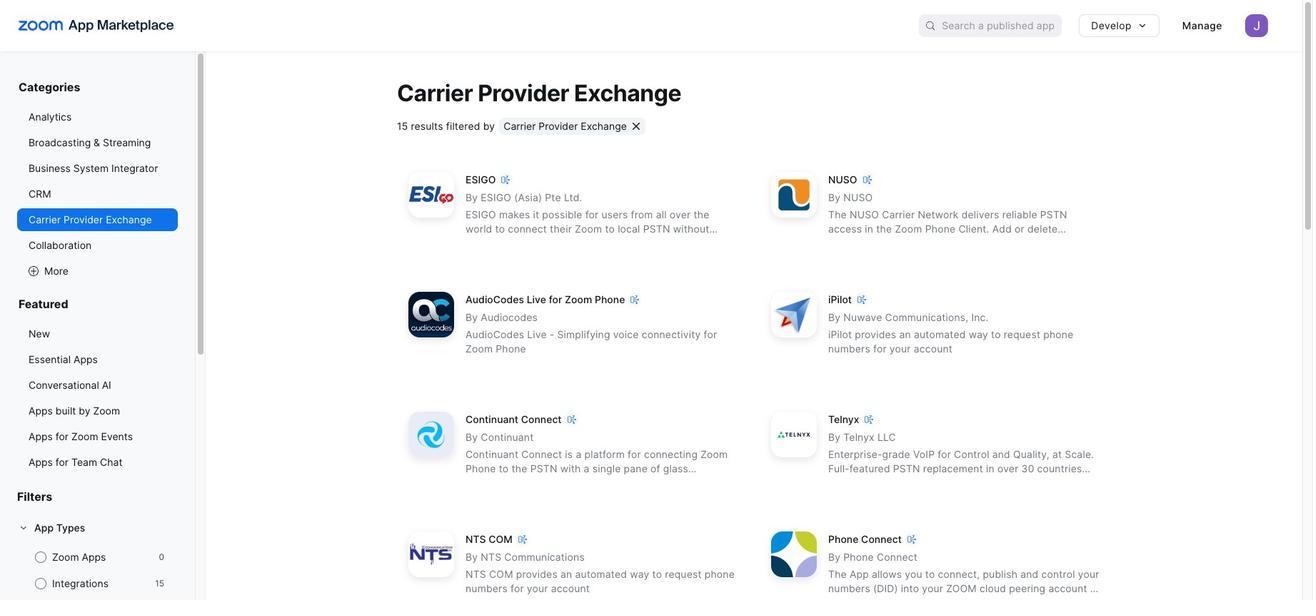 Task type: vqa. For each thing, say whether or not it's contained in the screenshot.
the topmost Esigo
yes



Task type: locate. For each thing, give the bounding box(es) containing it.
to inside by nts communications nts com provides an automated way to request phone numbers for your account
[[652, 569, 662, 581]]

phone down "network"
[[925, 223, 956, 235]]

connect inside by continuant continuant connect is a platform for connecting zoom phone to the pstn with a single pane of glass management experience.
[[521, 449, 562, 461]]

0 vertical spatial telnyx
[[828, 414, 859, 426]]

by esigo (asia) pte ltd. esigo makes it possible for users from all over the world to connect their zoom to local pstn without owning any kinds of hardware.
[[466, 192, 709, 249]]

0 vertical spatial way
[[969, 329, 988, 341]]

of inside by esigo (asia) pte ltd. esigo makes it possible for users from all over the world to connect their zoom to local pstn without owning any kinds of hardware.
[[552, 237, 562, 249]]

for down communications
[[510, 583, 524, 595]]

2 vertical spatial the
[[512, 463, 527, 475]]

1 vertical spatial 15
[[155, 578, 164, 589]]

0 horizontal spatial in
[[865, 223, 873, 235]]

request
[[1004, 329, 1040, 341], [665, 569, 702, 581]]

2 the from the top
[[828, 569, 847, 581]]

apps down app types dropdown button
[[82, 551, 106, 563]]

over up without
[[670, 209, 691, 221]]

apps inside 'link'
[[29, 431, 53, 443]]

by down nts com
[[466, 551, 478, 564]]

1 horizontal spatial a
[[584, 463, 590, 475]]

full-
[[828, 463, 849, 475]]

world
[[466, 223, 492, 235]]

automated inside by nuwave communications, inc. ipilot provides an automated way to request phone numbers for your account
[[914, 329, 966, 341]]

1 vertical spatial the
[[828, 569, 847, 581]]

1 horizontal spatial provides
[[855, 329, 896, 341]]

by up access
[[828, 192, 841, 204]]

1 vertical spatial an
[[560, 569, 572, 581]]

ipilot down nuwave
[[828, 329, 852, 341]]

1 horizontal spatial the
[[694, 209, 709, 221]]

carrier provider exchange for carrier provider exchange "button"
[[503, 120, 627, 132]]

provides inside by nts communications nts com provides an automated way to request phone numbers for your account
[[516, 569, 558, 581]]

provides down communications
[[516, 569, 558, 581]]

provider
[[478, 79, 569, 107], [539, 120, 578, 132], [64, 213, 103, 226]]

2 audiocodes from the top
[[466, 329, 524, 341]]

with
[[560, 463, 581, 475]]

account down "communications,"
[[914, 343, 953, 355]]

0 horizontal spatial an
[[560, 569, 572, 581]]

network
[[918, 209, 959, 221]]

0 vertical spatial of
[[552, 237, 562, 249]]

a right is
[[576, 449, 581, 461]]

0 horizontal spatial automated
[[575, 569, 627, 581]]

in right access
[[865, 223, 873, 235]]

1 horizontal spatial over
[[997, 463, 1018, 475]]

the up without
[[694, 209, 709, 221]]

of
[[552, 237, 562, 249], [650, 463, 660, 475]]

15 down "0"
[[155, 578, 164, 589]]

phone down using
[[828, 534, 858, 546]]

provides
[[855, 329, 896, 341], [516, 569, 558, 581]]

phone inside by nuwave communications, inc. ipilot provides an automated way to request phone numbers for your account
[[1043, 329, 1073, 341]]

1 vertical spatial esigo
[[481, 192, 511, 204]]

carrier up results
[[397, 79, 473, 107]]

2 vertical spatial in
[[1090, 583, 1099, 595]]

1 vertical spatial by
[[79, 405, 90, 417]]

audiocodes up audiocodes
[[466, 294, 524, 306]]

and inside by nuso the nuso carrier network delivers reliable pstn access in the zoom phone client. add or delete numbers and enjoy 24/7 us based zoom certified support.
[[873, 237, 891, 249]]

apps up filters at the bottom left
[[29, 456, 53, 468]]

an down communications
[[560, 569, 572, 581]]

phone down phone connect
[[843, 551, 874, 564]]

integrator
[[111, 162, 158, 174]]

in inside by nuso the nuso carrier network delivers reliable pstn access in the zoom phone client. add or delete numbers and enjoy 24/7 us based zoom certified support.
[[865, 223, 873, 235]]

1 vertical spatial phone
[[705, 569, 735, 581]]

0 vertical spatial nuso
[[828, 174, 857, 186]]

to inside by phone connect the app allows you to connect, publish and control your numbers (did) into your zoom cloud peering account in seconds.
[[925, 569, 935, 581]]

the right access
[[876, 223, 892, 235]]

exchange
[[574, 79, 681, 107], [581, 120, 627, 132], [106, 213, 152, 226]]

by for by nts communications nts com provides an automated way to request phone numbers for your account
[[466, 551, 478, 564]]

0 horizontal spatial by
[[79, 405, 90, 417]]

1 horizontal spatial app
[[850, 569, 869, 581]]

delete
[[1027, 223, 1058, 235]]

and inside by phone connect the app allows you to connect, publish and control your numbers (did) into your zoom cloud peering account in seconds.
[[1020, 569, 1038, 581]]

1 vertical spatial com
[[489, 569, 513, 581]]

an down "communications,"
[[899, 329, 911, 341]]

0 horizontal spatial way
[[630, 569, 649, 581]]

1 vertical spatial exchange
[[581, 120, 627, 132]]

carrier provider exchange inside carrier provider exchange "button"
[[503, 120, 627, 132]]

at
[[1052, 449, 1062, 461]]

apps inside "link"
[[29, 456, 53, 468]]

provides inside by nuwave communications, inc. ipilot provides an automated way to request phone numbers for your account
[[855, 329, 896, 341]]

by inside by esigo (asia) pte ltd. esigo makes it possible for users from all over the world to connect their zoom to local pstn without owning any kinds of hardware.
[[466, 192, 478, 204]]

new link
[[17, 323, 178, 346]]

1 horizontal spatial phone
[[1043, 329, 1073, 341]]

request for nts com provides an automated way to request phone numbers for your account
[[665, 569, 702, 581]]

1 horizontal spatial an
[[899, 329, 911, 341]]

broadcasting & streaming
[[29, 136, 151, 149]]

account inside by nts communications nts com provides an automated way to request phone numbers for your account
[[551, 583, 590, 595]]

exchange for carrier provider exchange link
[[106, 213, 152, 226]]

control
[[1041, 569, 1075, 581]]

your right 'into'
[[922, 583, 943, 595]]

1 the from the top
[[828, 209, 847, 221]]

pstn down grade
[[893, 463, 920, 475]]

provides down nuwave
[[855, 329, 896, 341]]

for inside the by telnyx llc enterprise-grade voip for control and quality, at scale. full-featured pstn replacement in over 30 countries using a secure, private ip network.
[[938, 449, 951, 461]]

pstn inside the by telnyx llc enterprise-grade voip for control and quality, at scale. full-featured pstn replacement in over 30 countries using a secure, private ip network.
[[893, 463, 920, 475]]

experience.
[[531, 477, 587, 489]]

private
[[904, 477, 937, 489]]

a inside the by telnyx llc enterprise-grade voip for control and quality, at scale. full-featured pstn replacement in over 30 countries using a secure, private ip network.
[[857, 477, 863, 489]]

and up the peering
[[1020, 569, 1038, 581]]

the up the management
[[512, 463, 527, 475]]

0 vertical spatial in
[[865, 223, 873, 235]]

develop
[[1091, 19, 1132, 31]]

the up access
[[828, 209, 847, 221]]

an inside by nts communications nts com provides an automated way to request phone numbers for your account
[[560, 569, 572, 581]]

0 vertical spatial automated
[[914, 329, 966, 341]]

continuant
[[466, 414, 518, 426], [481, 431, 534, 444], [466, 449, 518, 461]]

audiocodes
[[481, 312, 538, 324]]

numbers down nts com
[[466, 583, 508, 595]]

1 vertical spatial over
[[997, 463, 1018, 475]]

more
[[44, 265, 68, 277]]

enjoy
[[894, 237, 920, 249]]

2 vertical spatial nuso
[[850, 209, 879, 221]]

request inside by nuwave communications, inc. ipilot provides an automated way to request phone numbers for your account
[[1004, 329, 1040, 341]]

telnyx inside the by telnyx llc enterprise-grade voip for control and quality, at scale. full-featured pstn replacement in over 30 countries using a secure, private ip network.
[[843, 431, 875, 444]]

an
[[899, 329, 911, 341], [560, 569, 572, 581]]

carrier down crm
[[29, 213, 61, 226]]

for down built
[[56, 431, 69, 443]]

&
[[94, 136, 100, 149]]

by up 'world'
[[466, 192, 478, 204]]

ipilot
[[828, 294, 852, 306], [828, 329, 852, 341]]

way inside by nts communications nts com provides an automated way to request phone numbers for your account
[[630, 569, 649, 581]]

business system integrator
[[29, 162, 158, 174]]

2 vertical spatial esigo
[[466, 209, 496, 221]]

the inside by esigo (asia) pte ltd. esigo makes it possible for users from all over the world to connect their zoom to local pstn without owning any kinds of hardware.
[[694, 209, 709, 221]]

the inside by nuso the nuso carrier network delivers reliable pstn access in the zoom phone client. add or delete numbers and enjoy 24/7 us based zoom certified support.
[[876, 223, 892, 235]]

0 horizontal spatial account
[[551, 583, 590, 595]]

live up audiocodes
[[527, 294, 546, 306]]

connectivity
[[642, 329, 701, 341]]

by right built
[[79, 405, 90, 417]]

0 vertical spatial ipilot
[[828, 294, 852, 306]]

0 vertical spatial over
[[670, 209, 691, 221]]

0 vertical spatial exchange
[[574, 79, 681, 107]]

1 vertical spatial and
[[992, 449, 1010, 461]]

2 vertical spatial a
[[857, 477, 863, 489]]

zoom
[[575, 223, 602, 235], [895, 223, 922, 235], [997, 237, 1025, 249], [565, 294, 592, 306], [466, 343, 493, 355], [93, 405, 120, 417], [71, 431, 98, 443], [701, 449, 728, 461], [52, 551, 79, 563]]

scale.
[[1065, 449, 1094, 461]]

by inside by phone connect the app allows you to connect, publish and control your numbers (did) into your zoom cloud peering account in seconds.
[[828, 551, 841, 564]]

automated down "communications,"
[[914, 329, 966, 341]]

ipilot up nuwave
[[828, 294, 852, 306]]

2 horizontal spatial and
[[1020, 569, 1038, 581]]

0 vertical spatial and
[[873, 237, 891, 249]]

control
[[954, 449, 989, 461]]

2 horizontal spatial the
[[876, 223, 892, 235]]

com
[[489, 534, 513, 546], [489, 569, 513, 581]]

2 vertical spatial carrier provider exchange
[[29, 213, 152, 226]]

by down continuant connect in the left bottom of the page
[[466, 431, 478, 444]]

zoom down audiocodes
[[466, 343, 493, 355]]

nuwave
[[843, 312, 882, 324]]

for inside by nts communications nts com provides an automated way to request phone numbers for your account
[[510, 583, 524, 595]]

and right the control
[[992, 449, 1010, 461]]

2 vertical spatial exchange
[[106, 213, 152, 226]]

by inside by nuwave communications, inc. ipilot provides an automated way to request phone numbers for your account
[[828, 312, 841, 324]]

0 vertical spatial an
[[899, 329, 911, 341]]

and
[[873, 237, 891, 249], [992, 449, 1010, 461], [1020, 569, 1038, 581]]

app
[[34, 522, 54, 534], [850, 569, 869, 581]]

2 horizontal spatial in
[[1090, 583, 1099, 595]]

by inside by nts communications nts com provides an automated way to request phone numbers for your account
[[466, 551, 478, 564]]

numbers inside by nts communications nts com provides an automated way to request phone numbers for your account
[[466, 583, 508, 595]]

for right connectivity
[[704, 329, 717, 341]]

com up communications
[[489, 534, 513, 546]]

esigo
[[466, 174, 496, 186], [481, 192, 511, 204], [466, 209, 496, 221]]

15 for 15
[[155, 578, 164, 589]]

account inside by phone connect the app allows you to connect, publish and control your numbers (did) into your zoom cloud peering account in seconds.
[[1048, 583, 1087, 595]]

apps down new link
[[73, 353, 98, 366]]

and left the enjoy
[[873, 237, 891, 249]]

pane
[[624, 463, 648, 475]]

account down communications
[[551, 583, 590, 595]]

the inside by phone connect the app allows you to connect, publish and control your numbers (did) into your zoom cloud peering account in seconds.
[[828, 569, 847, 581]]

zoom down ai on the bottom
[[93, 405, 120, 417]]

by continuant continuant connect is a platform for connecting zoom phone to the pstn with a single pane of glass management experience.
[[466, 431, 728, 489]]

0 horizontal spatial 15
[[155, 578, 164, 589]]

the
[[694, 209, 709, 221], [876, 223, 892, 235], [512, 463, 527, 475]]

com down nts com
[[489, 569, 513, 581]]

by inside by continuant continuant connect is a platform for connecting zoom phone to the pstn with a single pane of glass management experience.
[[466, 431, 478, 444]]

15 left results
[[397, 120, 408, 132]]

featured button
[[17, 297, 178, 323]]

of down their
[[552, 237, 562, 249]]

for left users
[[585, 209, 599, 221]]

live inside "by audiocodes audiocodes live - simplifying voice connectivity for zoom phone"
[[527, 329, 547, 341]]

apps down apps built by zoom
[[29, 431, 53, 443]]

0 vertical spatial provides
[[855, 329, 896, 341]]

access
[[828, 223, 862, 235]]

apps left built
[[29, 405, 53, 417]]

1 horizontal spatial by
[[483, 120, 495, 132]]

live left -
[[527, 329, 547, 341]]

1 horizontal spatial 15
[[397, 120, 408, 132]]

apps for apps for zoom events
[[29, 431, 53, 443]]

0 vertical spatial phone
[[1043, 329, 1073, 341]]

audiocodes
[[466, 294, 524, 306], [466, 329, 524, 341]]

an inside by nuwave communications, inc. ipilot provides an automated way to request phone numbers for your account
[[899, 329, 911, 341]]

numbers up support.
[[828, 237, 870, 249]]

for left team
[[56, 456, 69, 468]]

featured
[[849, 463, 890, 475]]

0 horizontal spatial of
[[552, 237, 562, 249]]

broadcasting & streaming link
[[17, 131, 178, 154]]

zoom up team
[[71, 431, 98, 443]]

continuant connect
[[466, 414, 562, 426]]

0 vertical spatial app
[[34, 522, 54, 534]]

app left types on the left bottom
[[34, 522, 54, 534]]

1 vertical spatial telnyx
[[843, 431, 875, 444]]

2 horizontal spatial a
[[857, 477, 863, 489]]

1 horizontal spatial and
[[992, 449, 1010, 461]]

account
[[914, 343, 953, 355], [551, 583, 590, 595], [1048, 583, 1087, 595]]

carrier right filtered
[[503, 120, 536, 132]]

based
[[965, 237, 994, 249]]

numbers down nuwave
[[828, 343, 870, 355]]

apps
[[73, 353, 98, 366], [29, 405, 53, 417], [29, 431, 53, 443], [29, 456, 53, 468], [82, 551, 106, 563]]

exchange inside "button"
[[581, 120, 627, 132]]

1 horizontal spatial way
[[969, 329, 988, 341]]

0 vertical spatial carrier provider exchange
[[397, 79, 681, 107]]

phone down audiocodes
[[496, 343, 526, 355]]

pstn down all
[[643, 223, 670, 235]]

apps for team chat
[[29, 456, 122, 468]]

0 horizontal spatial phone
[[705, 569, 735, 581]]

numbers inside by nuso the nuso carrier network delivers reliable pstn access in the zoom phone client. add or delete numbers and enjoy 24/7 us based zoom certified support.
[[828, 237, 870, 249]]

nuso
[[828, 174, 857, 186], [843, 192, 873, 204], [850, 209, 879, 221]]

by
[[466, 192, 478, 204], [828, 192, 841, 204], [466, 312, 478, 324], [828, 312, 841, 324], [466, 431, 478, 444], [828, 431, 841, 444], [466, 551, 478, 564], [828, 551, 841, 564]]

for down nuwave
[[873, 343, 887, 355]]

in up network.
[[986, 463, 994, 475]]

by up enterprise-
[[828, 431, 841, 444]]

1 vertical spatial in
[[986, 463, 994, 475]]

zoom apps
[[52, 551, 106, 563]]

0 horizontal spatial the
[[512, 463, 527, 475]]

app inside app types dropdown button
[[34, 522, 54, 534]]

1 vertical spatial provides
[[516, 569, 558, 581]]

audiocodes inside "by audiocodes audiocodes live - simplifying voice connectivity for zoom phone"
[[466, 329, 524, 341]]

zoom right the connecting
[[701, 449, 728, 461]]

banner
[[0, 0, 1302, 51]]

15 results filtered by
[[397, 120, 495, 132]]

provides for ipilot
[[855, 329, 896, 341]]

your down communications
[[527, 583, 548, 595]]

0 vertical spatial the
[[694, 209, 709, 221]]

pstn up delete in the right top of the page
[[1040, 209, 1067, 221]]

0 horizontal spatial and
[[873, 237, 891, 249]]

your down "communications,"
[[889, 343, 911, 355]]

and inside the by telnyx llc enterprise-grade voip for control and quality, at scale. full-featured pstn replacement in over 30 countries using a secure, private ip network.
[[992, 449, 1010, 461]]

connect
[[521, 414, 562, 426], [521, 449, 562, 461], [861, 534, 902, 546], [877, 551, 917, 564]]

over inside the by telnyx llc enterprise-grade voip for control and quality, at scale. full-featured pstn replacement in over 30 countries using a secure, private ip network.
[[997, 463, 1018, 475]]

in right the peering
[[1090, 583, 1099, 595]]

1 vertical spatial carrier provider exchange
[[503, 120, 627, 132]]

reliable
[[1002, 209, 1037, 221]]

filters
[[17, 490, 52, 504]]

0 vertical spatial a
[[576, 449, 581, 461]]

a down "featured"
[[857, 477, 863, 489]]

1 vertical spatial of
[[650, 463, 660, 475]]

to inside by nuwave communications, inc. ipilot provides an automated way to request phone numbers for your account
[[991, 329, 1001, 341]]

business system integrator link
[[17, 157, 178, 180]]

account for communications
[[551, 583, 590, 595]]

provider inside carrier provider exchange link
[[64, 213, 103, 226]]

carrier provider exchange for carrier provider exchange link
[[29, 213, 152, 226]]

automated for communications
[[575, 569, 627, 581]]

1 horizontal spatial account
[[914, 343, 953, 355]]

ltd.
[[564, 192, 582, 204]]

phone inside by nts communications nts com provides an automated way to request phone numbers for your account
[[705, 569, 735, 581]]

0 vertical spatial esigo
[[466, 174, 496, 186]]

for
[[585, 209, 599, 221], [549, 294, 562, 306], [704, 329, 717, 341], [873, 343, 887, 355], [56, 431, 69, 443], [628, 449, 641, 461], [938, 449, 951, 461], [56, 456, 69, 468], [510, 583, 524, 595]]

by inside the by telnyx llc enterprise-grade voip for control and quality, at scale. full-featured pstn replacement in over 30 countries using a secure, private ip network.
[[828, 431, 841, 444]]

2 ipilot from the top
[[828, 329, 852, 341]]

the up seconds.
[[828, 569, 847, 581]]

pstn up experience.
[[530, 463, 557, 475]]

by nuso the nuso carrier network delivers reliable pstn access in the zoom phone client. add or delete numbers and enjoy 24/7 us based zoom certified support.
[[828, 192, 1070, 264]]

for up 'replacement'
[[938, 449, 951, 461]]

phone inside by phone connect the app allows you to connect, publish and control your numbers (did) into your zoom cloud peering account in seconds.
[[843, 551, 874, 564]]

0 horizontal spatial app
[[34, 522, 54, 534]]

llc
[[877, 431, 896, 444]]

chat
[[100, 456, 122, 468]]

voip
[[913, 449, 935, 461]]

automated down communications
[[575, 569, 627, 581]]

zoom up the hardware.
[[575, 223, 602, 235]]

0 vertical spatial by
[[483, 120, 495, 132]]

by left audiocodes
[[466, 312, 478, 324]]

apps built by zoom
[[29, 405, 120, 417]]

by
[[483, 120, 495, 132], [79, 405, 90, 417]]

app up seconds.
[[850, 569, 869, 581]]

0 horizontal spatial over
[[670, 209, 691, 221]]

2 vertical spatial provider
[[64, 213, 103, 226]]

of right pane
[[650, 463, 660, 475]]

numbers up seconds.
[[828, 583, 870, 595]]

1 horizontal spatial request
[[1004, 329, 1040, 341]]

by for by esigo (asia) pte ltd. esigo makes it possible for users from all over the world to connect their zoom to local pstn without owning any kinds of hardware.
[[466, 192, 478, 204]]

numbers inside by phone connect the app allows you to connect, publish and control your numbers (did) into your zoom cloud peering account in seconds.
[[828, 583, 870, 595]]

0 horizontal spatial provides
[[516, 569, 558, 581]]

0 vertical spatial request
[[1004, 329, 1040, 341]]

audiocodes down audiocodes
[[466, 329, 524, 341]]

0 vertical spatial audiocodes
[[466, 294, 524, 306]]

a right with
[[584, 463, 590, 475]]

by for by audiocodes audiocodes live - simplifying voice connectivity for zoom phone
[[466, 312, 478, 324]]

enterprise-
[[828, 449, 882, 461]]

over
[[670, 209, 691, 221], [997, 463, 1018, 475]]

1 vertical spatial live
[[527, 329, 547, 341]]

apps for apps for team chat
[[29, 456, 53, 468]]

by for by telnyx llc enterprise-grade voip for control and quality, at scale. full-featured pstn replacement in over 30 countries using a secure, private ip network.
[[828, 431, 841, 444]]

Search text field
[[942, 15, 1062, 36]]

by right filtered
[[483, 120, 495, 132]]

1 horizontal spatial of
[[650, 463, 660, 475]]

kinds
[[523, 237, 549, 249]]

1 horizontal spatial automated
[[914, 329, 966, 341]]

1 vertical spatial a
[[584, 463, 590, 475]]

by down phone connect
[[828, 551, 841, 564]]

carrier provider exchange
[[397, 79, 681, 107], [503, 120, 627, 132], [29, 213, 152, 226]]

crm
[[29, 188, 51, 200]]

for inside "by audiocodes audiocodes live - simplifying voice connectivity for zoom phone"
[[704, 329, 717, 341]]

0 vertical spatial the
[[828, 209, 847, 221]]

1 horizontal spatial in
[[986, 463, 994, 475]]

live
[[527, 294, 546, 306], [527, 329, 547, 341]]

0 horizontal spatial request
[[665, 569, 702, 581]]

account inside by nuwave communications, inc. ipilot provides an automated way to request phone numbers for your account
[[914, 343, 953, 355]]

possible
[[542, 209, 582, 221]]

phone inside by continuant continuant connect is a platform for connecting zoom phone to the pstn with a single pane of glass management experience.
[[466, 463, 496, 475]]

by for by nuso the nuso carrier network delivers reliable pstn access in the zoom phone client. add or delete numbers and enjoy 24/7 us based zoom certified support.
[[828, 192, 841, 204]]

1 vertical spatial audiocodes
[[466, 329, 524, 341]]

provider inside carrier provider exchange "button"
[[539, 120, 578, 132]]

way inside by nuwave communications, inc. ipilot provides an automated way to request phone numbers for your account
[[969, 329, 988, 341]]

by inside by nuso the nuso carrier network delivers reliable pstn access in the zoom phone client. add or delete numbers and enjoy 24/7 us based zoom certified support.
[[828, 192, 841, 204]]

provides for com
[[516, 569, 558, 581]]

phone up the management
[[466, 463, 496, 475]]

for up pane
[[628, 449, 641, 461]]

single
[[592, 463, 621, 475]]

carrier up the enjoy
[[882, 209, 915, 221]]

2 com from the top
[[489, 569, 513, 581]]

0 vertical spatial 15
[[397, 120, 408, 132]]

over left 30 in the bottom of the page
[[997, 463, 1018, 475]]

account down control
[[1048, 583, 1087, 595]]

carrier provider exchange inside carrier provider exchange link
[[29, 213, 152, 226]]

the
[[828, 209, 847, 221], [828, 569, 847, 581]]

1 vertical spatial the
[[876, 223, 892, 235]]

2 horizontal spatial account
[[1048, 583, 1087, 595]]

0 vertical spatial com
[[489, 534, 513, 546]]

1 vertical spatial automated
[[575, 569, 627, 581]]

by inside "by audiocodes audiocodes live - simplifying voice connectivity for zoom phone"
[[466, 312, 478, 324]]

automated inside by nts communications nts com provides an automated way to request phone numbers for your account
[[575, 569, 627, 581]]

by for by nuwave communications, inc. ipilot provides an automated way to request phone numbers for your account
[[828, 312, 841, 324]]

conversational ai link
[[17, 374, 178, 397]]

by for by continuant continuant connect is a platform for connecting zoom phone to the pstn with a single pane of glass management experience.
[[466, 431, 478, 444]]

by phone connect the app allows you to connect, publish and control your numbers (did) into your zoom cloud peering account in seconds.
[[828, 551, 1099, 600]]

of inside by continuant continuant connect is a platform for connecting zoom phone to the pstn with a single pane of glass management experience.
[[650, 463, 660, 475]]

1 vertical spatial provider
[[539, 120, 578, 132]]

analytics
[[29, 111, 72, 123]]

phone for ipilot provides an automated way to request phone numbers for your account
[[1043, 329, 1073, 341]]

by left nuwave
[[828, 312, 841, 324]]

request inside by nts communications nts com provides an automated way to request phone numbers for your account
[[665, 569, 702, 581]]

management
[[466, 477, 528, 489]]

1 vertical spatial ipilot
[[828, 329, 852, 341]]

app inside by phone connect the app allows you to connect, publish and control your numbers (did) into your zoom cloud peering account in seconds.
[[850, 569, 869, 581]]



Task type: describe. For each thing, give the bounding box(es) containing it.
their
[[550, 223, 572, 235]]

countries
[[1037, 463, 1082, 475]]

(asia)
[[514, 192, 542, 204]]

apps for team chat link
[[17, 451, 178, 474]]

develop button
[[1079, 14, 1159, 37]]

1 vertical spatial nuso
[[843, 192, 873, 204]]

zoom up simplifying
[[565, 294, 592, 306]]

phone inside by nuso the nuso carrier network delivers reliable pstn access in the zoom phone client. add or delete numbers and enjoy 24/7 us based zoom certified support.
[[925, 223, 956, 235]]

essential apps
[[29, 353, 98, 366]]

for inside by esigo (asia) pte ltd. esigo makes it possible for users from all over the world to connect their zoom to local pstn without owning any kinds of hardware.
[[585, 209, 599, 221]]

way for communications,
[[969, 329, 988, 341]]

by nts communications nts com provides an automated way to request phone numbers for your account
[[466, 551, 735, 595]]

15 for 15 results filtered by
[[397, 120, 408, 132]]

apps for zoom events
[[29, 431, 133, 443]]

apps built by zoom link
[[17, 400, 178, 423]]

us
[[948, 237, 962, 249]]

phone for nts com provides an automated way to request phone numbers for your account
[[705, 569, 735, 581]]

numbers inside by nuwave communications, inc. ipilot provides an automated way to request phone numbers for your account
[[828, 343, 870, 355]]

exchange for carrier provider exchange "button"
[[581, 120, 627, 132]]

any
[[503, 237, 520, 249]]

filtered
[[446, 120, 480, 132]]

1 com from the top
[[489, 534, 513, 546]]

banner containing develop
[[0, 0, 1302, 51]]

0 horizontal spatial a
[[576, 449, 581, 461]]

from
[[631, 209, 653, 221]]

(did)
[[873, 583, 898, 595]]

manage
[[1182, 19, 1222, 31]]

your inside by nuwave communications, inc. ipilot provides an automated way to request phone numbers for your account
[[889, 343, 911, 355]]

0 vertical spatial nts
[[466, 534, 486, 546]]

by nuwave communications, inc. ipilot provides an automated way to request phone numbers for your account
[[828, 312, 1073, 355]]

phone connect
[[828, 534, 902, 546]]

analytics link
[[17, 106, 178, 129]]

inc.
[[971, 312, 989, 324]]

zoom inside apps built by zoom link
[[93, 405, 120, 417]]

2 vertical spatial continuant
[[466, 449, 518, 461]]

provider for carrier provider exchange link
[[64, 213, 103, 226]]

hardware.
[[564, 237, 613, 249]]

nts com
[[466, 534, 513, 546]]

the inside by continuant continuant connect is a platform for connecting zoom phone to the pstn with a single pane of glass management experience.
[[512, 463, 527, 475]]

team
[[71, 456, 97, 468]]

for inside by continuant continuant connect is a platform for connecting zoom phone to the pstn with a single pane of glass management experience.
[[628, 449, 641, 461]]

using
[[828, 477, 854, 489]]

add
[[992, 223, 1012, 235]]

0 vertical spatial provider
[[478, 79, 569, 107]]

delivers
[[961, 209, 999, 221]]

all
[[656, 209, 667, 221]]

categories
[[19, 80, 80, 94]]

30
[[1021, 463, 1034, 475]]

carrier provider exchange button
[[499, 118, 645, 135]]

for up -
[[549, 294, 562, 306]]

users
[[602, 209, 628, 221]]

for inside 'link'
[[56, 431, 69, 443]]

connect
[[508, 223, 547, 235]]

apps for apps built by zoom
[[29, 405, 53, 417]]

collaboration
[[29, 239, 92, 251]]

certified
[[1028, 237, 1070, 249]]

zoom down types on the left bottom
[[52, 551, 79, 563]]

glass
[[663, 463, 688, 475]]

zoom inside "by audiocodes audiocodes live - simplifying voice connectivity for zoom phone"
[[466, 343, 493, 355]]

you
[[905, 569, 922, 581]]

client.
[[958, 223, 989, 235]]

essential
[[29, 353, 71, 366]]

conversational ai
[[29, 379, 111, 391]]

zoom inside by continuant continuant connect is a platform for connecting zoom phone to the pstn with a single pane of glass management experience.
[[701, 449, 728, 461]]

featured
[[19, 297, 68, 311]]

support.
[[828, 252, 870, 264]]

crm link
[[17, 183, 178, 206]]

or
[[1015, 223, 1025, 235]]

cloud
[[980, 583, 1006, 595]]

automated for communications,
[[914, 329, 966, 341]]

broadcasting
[[29, 136, 91, 149]]

communications
[[504, 551, 585, 564]]

pstn inside by nuso the nuso carrier network delivers reliable pstn access in the zoom phone client. add or delete numbers and enjoy 24/7 us based zoom certified support.
[[1040, 209, 1067, 221]]

1 ipilot from the top
[[828, 294, 852, 306]]

provider for carrier provider exchange "button"
[[539, 120, 578, 132]]

secure,
[[866, 477, 901, 489]]

0 vertical spatial continuant
[[466, 414, 518, 426]]

communications,
[[885, 312, 968, 324]]

apps for zoom events link
[[17, 426, 178, 448]]

1 vertical spatial continuant
[[481, 431, 534, 444]]

an for communications,
[[899, 329, 911, 341]]

0 vertical spatial live
[[527, 294, 546, 306]]

for inside "link"
[[56, 456, 69, 468]]

by for by phone connect the app allows you to connect, publish and control your numbers (did) into your zoom cloud peering account in seconds.
[[828, 551, 841, 564]]

publish
[[983, 569, 1017, 581]]

seconds.
[[828, 597, 872, 600]]

into
[[901, 583, 919, 595]]

peering
[[1009, 583, 1045, 595]]

by audiocodes audiocodes live - simplifying voice connectivity for zoom phone
[[466, 312, 717, 355]]

replacement
[[923, 463, 983, 475]]

1 vertical spatial nts
[[481, 551, 501, 564]]

local
[[618, 223, 640, 235]]

for inside by nuwave communications, inc. ipilot provides an automated way to request phone numbers for your account
[[873, 343, 887, 355]]

carrier provider exchange link
[[17, 208, 178, 231]]

request for ipilot provides an automated way to request phone numbers for your account
[[1004, 329, 1040, 341]]

built
[[56, 405, 76, 417]]

events
[[101, 431, 133, 443]]

makes
[[499, 209, 530, 221]]

is
[[565, 449, 573, 461]]

quality,
[[1013, 449, 1049, 461]]

ipilot inside by nuwave communications, inc. ipilot provides an automated way to request phone numbers for your account
[[828, 329, 852, 341]]

2 vertical spatial nts
[[466, 569, 486, 581]]

com inside by nts communications nts com provides an automated way to request phone numbers for your account
[[489, 569, 513, 581]]

connect inside by phone connect the app allows you to connect, publish and control your numbers (did) into your zoom cloud peering account in seconds.
[[877, 551, 917, 564]]

categories button
[[17, 80, 178, 106]]

system
[[73, 162, 109, 174]]

the inside by nuso the nuso carrier network delivers reliable pstn access in the zoom phone client. add or delete numbers and enjoy 24/7 us based zoom certified support.
[[828, 209, 847, 221]]

simplifying
[[557, 329, 610, 341]]

search a published app element
[[919, 14, 1062, 37]]

to inside by continuant continuant connect is a platform for connecting zoom phone to the pstn with a single pane of glass management experience.
[[499, 463, 509, 475]]

zoom up the enjoy
[[895, 223, 922, 235]]

carrier inside "button"
[[503, 120, 536, 132]]

pte
[[545, 192, 561, 204]]

way for communications
[[630, 569, 649, 581]]

manage button
[[1171, 14, 1234, 37]]

your right control
[[1078, 569, 1099, 581]]

an for communications
[[560, 569, 572, 581]]

pstn inside by continuant continuant connect is a platform for connecting zoom phone to the pstn with a single pane of glass management experience.
[[530, 463, 557, 475]]

account for communications,
[[914, 343, 953, 355]]

in inside by phone connect the app allows you to connect, publish and control your numbers (did) into your zoom cloud peering account in seconds.
[[1090, 583, 1099, 595]]

your inside by nts communications nts com provides an automated way to request phone numbers for your account
[[527, 583, 548, 595]]

carrier inside by nuso the nuso carrier network delivers reliable pstn access in the zoom phone client. add or delete numbers and enjoy 24/7 us based zoom certified support.
[[882, 209, 915, 221]]

by telnyx llc enterprise-grade voip for control and quality, at scale. full-featured pstn replacement in over 30 countries using a secure, private ip network.
[[828, 431, 1094, 489]]

it
[[533, 209, 539, 221]]

connect,
[[938, 569, 980, 581]]

zoom down or
[[997, 237, 1025, 249]]

zoom inside apps for zoom events 'link'
[[71, 431, 98, 443]]

essential apps link
[[17, 348, 178, 371]]

grade
[[882, 449, 910, 461]]

phone up "by audiocodes audiocodes live - simplifying voice connectivity for zoom phone"
[[595, 294, 625, 306]]

business
[[29, 162, 71, 174]]

1 audiocodes from the top
[[466, 294, 524, 306]]

zoom inside by esigo (asia) pte ltd. esigo makes it possible for users from all over the world to connect their zoom to local pstn without owning any kinds of hardware.
[[575, 223, 602, 235]]

phone inside "by audiocodes audiocodes live - simplifying voice connectivity for zoom phone"
[[496, 343, 526, 355]]

pstn inside by esigo (asia) pte ltd. esigo makes it possible for users from all over the world to connect their zoom to local pstn without owning any kinds of hardware.
[[643, 223, 670, 235]]

over inside by esigo (asia) pte ltd. esigo makes it possible for users from all over the world to connect their zoom to local pstn without owning any kinds of hardware.
[[670, 209, 691, 221]]

integrations
[[52, 578, 109, 590]]

in inside the by telnyx llc enterprise-grade voip for control and quality, at scale. full-featured pstn replacement in over 30 countries using a secure, private ip network.
[[986, 463, 994, 475]]



